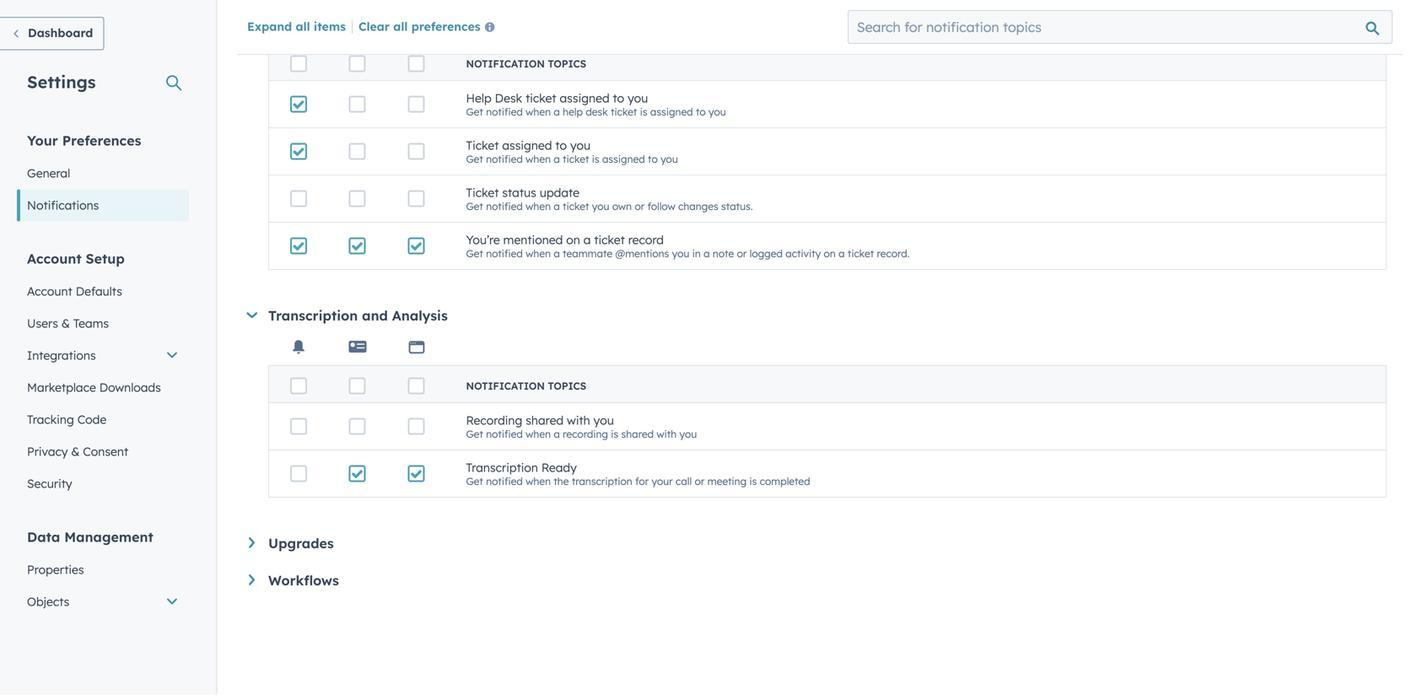 Task type: vqa. For each thing, say whether or not it's contained in the screenshot.
items
yes



Task type: describe. For each thing, give the bounding box(es) containing it.
help
[[466, 91, 492, 105]]

desk
[[495, 91, 523, 105]]

help desk ticket assigned to you get notified when a help desk ticket is assigned to you
[[466, 91, 726, 118]]

recording
[[563, 428, 608, 440]]

data management
[[27, 529, 153, 546]]

notified inside ticket assigned to you get notified when a ticket is assigned to you
[[486, 153, 523, 165]]

help
[[563, 105, 583, 118]]

follow
[[648, 200, 676, 212]]

tracking code
[[27, 412, 107, 427]]

in
[[693, 247, 701, 260]]

you're
[[466, 232, 500, 247]]

update
[[540, 185, 580, 200]]

your preferences element
[[17, 131, 189, 222]]

meeting
[[708, 475, 747, 488]]

caret image for workflows
[[249, 575, 255, 586]]

account setup
[[27, 250, 125, 267]]

your preferences
[[27, 132, 141, 149]]

security
[[27, 476, 72, 491]]

notified inside transcription ready get notified when the transcription for your call or meeting is completed
[[486, 475, 523, 488]]

logged
[[750, 247, 783, 260]]

a inside ticket assigned to you get notified when a ticket is assigned to you
[[554, 153, 560, 165]]

expand all items
[[247, 19, 346, 34]]

get inside ticket assigned to you get notified when a ticket is assigned to you
[[466, 153, 483, 165]]

settings
[[27, 71, 96, 92]]

0 horizontal spatial on
[[566, 232, 580, 247]]

assigned up ticket status update get notified when a ticket you own or follow changes status.
[[603, 153, 645, 165]]

teams
[[73, 316, 109, 331]]

tracking
[[27, 412, 74, 427]]

marketplace
[[27, 380, 96, 395]]

a inside help desk ticket assigned to you get notified when a help desk ticket is assigned to you
[[554, 105, 560, 118]]

privacy & consent
[[27, 444, 128, 459]]

a right "in"
[[704, 247, 710, 260]]

a left teammate
[[554, 247, 560, 260]]

general link
[[17, 157, 189, 189]]

expand
[[247, 19, 292, 34]]

security link
[[17, 468, 189, 500]]

notifications
[[27, 198, 99, 213]]

notified inside ticket status update get notified when a ticket you own or follow changes status.
[[486, 200, 523, 212]]

or for ticket status update
[[635, 200, 645, 212]]

record.
[[877, 247, 910, 260]]

note
[[713, 247, 734, 260]]

objects button
[[17, 586, 189, 618]]

expand all items button
[[247, 19, 346, 34]]

topics for ticket
[[548, 57, 587, 70]]

caret image for upgrades
[[249, 538, 255, 548]]

transcription ready get notified when the transcription for your call or meeting is completed
[[466, 460, 811, 488]]

Search for notification topics search field
[[848, 10, 1393, 44]]

notified inside help desk ticket assigned to you get notified when a help desk ticket is assigned to you
[[486, 105, 523, 118]]

when inside you're mentioned on a ticket record get notified when a teammate @mentions you in a note or logged activity on a ticket record.
[[526, 247, 551, 260]]

is inside transcription ready get notified when the transcription for your call or meeting is completed
[[750, 475, 757, 488]]

call
[[676, 475, 692, 488]]

or inside you're mentioned on a ticket record get notified when a teammate @mentions you in a note or logged activity on a ticket record.
[[737, 247, 747, 260]]

properties
[[27, 562, 84, 577]]

@mentions
[[616, 247, 669, 260]]

ticket inside ticket status update get notified when a ticket you own or follow changes status.
[[563, 200, 589, 212]]

you're mentioned on a ticket record get notified when a teammate @mentions you in a note or logged activity on a ticket record.
[[466, 232, 910, 260]]

account setup element
[[17, 249, 189, 500]]

marketplace downloads
[[27, 380, 161, 395]]

transcription and analysis button
[[246, 307, 1387, 324]]

data
[[27, 529, 60, 546]]

account for account defaults
[[27, 284, 72, 299]]

assigned up status
[[502, 138, 552, 153]]

& for privacy
[[71, 444, 80, 459]]

transcription
[[572, 475, 633, 488]]

downloads
[[99, 380, 161, 395]]

when inside help desk ticket assigned to you get notified when a help desk ticket is assigned to you
[[526, 105, 551, 118]]

objects
[[27, 595, 70, 609]]

& for users
[[62, 316, 70, 331]]

for
[[636, 475, 649, 488]]

properties link
[[17, 554, 189, 586]]

all for expand
[[296, 19, 310, 34]]

notification for help
[[466, 57, 545, 70]]

ticket assigned to you get notified when a ticket is assigned to you
[[466, 138, 678, 165]]

assigned right desk
[[651, 105, 693, 118]]

status.
[[722, 200, 753, 212]]

a inside recording shared with you get notified when a recording is shared with you
[[554, 428, 560, 440]]

caret image for transcription and analysis
[[247, 312, 258, 318]]



Task type: locate. For each thing, give the bounding box(es) containing it.
preferences
[[62, 132, 141, 149]]

2 account from the top
[[27, 284, 72, 299]]

or for transcription ready
[[695, 475, 705, 488]]

recording shared with you get notified when a recording is shared with you
[[466, 413, 697, 440]]

all inside button
[[393, 19, 408, 34]]

get inside recording shared with you get notified when a recording is shared with you
[[466, 428, 483, 440]]

2 horizontal spatial or
[[737, 247, 747, 260]]

6 get from the top
[[466, 475, 483, 488]]

a up update
[[554, 153, 560, 165]]

upgrades
[[268, 535, 334, 552]]

1 get from the top
[[466, 105, 483, 118]]

4 notified from the top
[[486, 247, 523, 260]]

transcription left and
[[268, 307, 358, 324]]

privacy & consent link
[[17, 436, 189, 468]]

transcription
[[268, 307, 358, 324], [466, 460, 538, 475]]

on right activity
[[824, 247, 836, 260]]

ticket inside ticket status update get notified when a ticket you own or follow changes status.
[[466, 185, 499, 200]]

record
[[628, 232, 664, 247]]

when up mentioned
[[526, 200, 551, 212]]

your
[[652, 475, 673, 488]]

ticket
[[526, 91, 557, 105], [611, 105, 637, 118], [563, 153, 589, 165], [563, 200, 589, 212], [594, 232, 625, 247], [848, 247, 874, 260]]

notification for recording
[[466, 380, 545, 392]]

the
[[554, 475, 569, 488]]

account for account setup
[[27, 250, 82, 267]]

a inside ticket status update get notified when a ticket you own or follow changes status.
[[554, 200, 560, 212]]

clear
[[359, 19, 390, 34]]

0 vertical spatial caret image
[[247, 312, 258, 318]]

users & teams link
[[17, 308, 189, 340]]

ticket inside ticket assigned to you get notified when a ticket is assigned to you
[[563, 153, 589, 165]]

or inside transcription ready get notified when the transcription for your call or meeting is completed
[[695, 475, 705, 488]]

all right clear
[[393, 19, 408, 34]]

ticket
[[466, 138, 499, 153], [466, 185, 499, 200]]

when up ready
[[526, 428, 551, 440]]

is right desk
[[640, 105, 648, 118]]

1 notification from the top
[[466, 57, 545, 70]]

changes
[[679, 200, 719, 212]]

ticket inside ticket assigned to you get notified when a ticket is assigned to you
[[466, 138, 499, 153]]

transcription inside transcription ready get notified when the transcription for your call or meeting is completed
[[466, 460, 538, 475]]

transcription down recording
[[466, 460, 538, 475]]

when up status
[[526, 153, 551, 165]]

6 when from the top
[[526, 475, 551, 488]]

3 when from the top
[[526, 200, 551, 212]]

all left items
[[296, 19, 310, 34]]

you inside you're mentioned on a ticket record get notified when a teammate @mentions you in a note or logged activity on a ticket record.
[[672, 247, 690, 260]]

transcription for transcription ready get notified when the transcription for your call or meeting is completed
[[466, 460, 538, 475]]

3 notified from the top
[[486, 200, 523, 212]]

clear all preferences
[[359, 19, 481, 34]]

& right users
[[62, 316, 70, 331]]

notification up recording
[[466, 380, 545, 392]]

topics up help at left
[[548, 57, 587, 70]]

transcription and analysis
[[268, 307, 448, 324]]

2 topics from the top
[[548, 380, 587, 392]]

4 when from the top
[[526, 247, 551, 260]]

notified left recording
[[486, 428, 523, 440]]

teammate
[[563, 247, 613, 260]]

consent
[[83, 444, 128, 459]]

2 vertical spatial or
[[695, 475, 705, 488]]

0 vertical spatial topics
[[548, 57, 587, 70]]

upgrades button
[[249, 535, 1387, 552]]

1 vertical spatial topics
[[548, 380, 587, 392]]

1 horizontal spatial on
[[824, 247, 836, 260]]

tracking code link
[[17, 404, 189, 436]]

1 vertical spatial caret image
[[249, 538, 255, 548]]

4 get from the top
[[466, 247, 483, 260]]

caret image inside transcription and analysis dropdown button
[[247, 312, 258, 318]]

1 topics from the top
[[548, 57, 587, 70]]

is right meeting
[[750, 475, 757, 488]]

1 vertical spatial account
[[27, 284, 72, 299]]

1 ticket from the top
[[466, 138, 499, 153]]

0 vertical spatial transcription
[[268, 307, 358, 324]]

0 horizontal spatial &
[[62, 316, 70, 331]]

a left recording
[[554, 428, 560, 440]]

& right privacy
[[71, 444, 80, 459]]

0 horizontal spatial or
[[635, 200, 645, 212]]

topics up recording shared with you get notified when a recording is shared with you
[[548, 380, 587, 392]]

caret image
[[247, 312, 258, 318], [249, 538, 255, 548], [249, 575, 255, 586]]

notification topics
[[466, 57, 587, 70], [466, 380, 587, 392]]

2 notified from the top
[[486, 153, 523, 165]]

notification topics for shared
[[466, 380, 587, 392]]

desk
[[586, 105, 608, 118]]

get inside ticket status update get notified when a ticket you own or follow changes status.
[[466, 200, 483, 212]]

shared up ready
[[526, 413, 564, 428]]

integrations
[[27, 348, 96, 363]]

0 vertical spatial ticket
[[466, 138, 499, 153]]

&
[[62, 316, 70, 331], [71, 444, 80, 459]]

1 horizontal spatial &
[[71, 444, 80, 459]]

notification topics for desk
[[466, 57, 587, 70]]

notification up desk
[[466, 57, 545, 70]]

notified
[[486, 105, 523, 118], [486, 153, 523, 165], [486, 200, 523, 212], [486, 247, 523, 260], [486, 428, 523, 440], [486, 475, 523, 488]]

all for clear
[[393, 19, 408, 34]]

0 horizontal spatial all
[[296, 19, 310, 34]]

caret image inside upgrades dropdown button
[[249, 538, 255, 548]]

and
[[362, 307, 388, 324]]

notified up you're
[[486, 200, 523, 212]]

is right recording
[[611, 428, 619, 440]]

notification topics up recording
[[466, 380, 587, 392]]

or
[[635, 200, 645, 212], [737, 247, 747, 260], [695, 475, 705, 488]]

account
[[27, 250, 82, 267], [27, 284, 72, 299]]

when left the
[[526, 475, 551, 488]]

notified down status
[[486, 247, 523, 260]]

shared
[[526, 413, 564, 428], [622, 428, 654, 440]]

items
[[314, 19, 346, 34]]

6 notified from the top
[[486, 475, 523, 488]]

0 vertical spatial notification topics
[[466, 57, 587, 70]]

ticket down help
[[466, 138, 499, 153]]

ticket status update get notified when a ticket you own or follow changes status.
[[466, 185, 753, 212]]

code
[[77, 412, 107, 427]]

notified inside you're mentioned on a ticket record get notified when a teammate @mentions you in a note or logged activity on a ticket record.
[[486, 247, 523, 260]]

workflows button
[[249, 572, 1387, 589]]

notified up status
[[486, 153, 523, 165]]

setup
[[86, 250, 125, 267]]

when inside transcription ready get notified when the transcription for your call or meeting is completed
[[526, 475, 551, 488]]

topics for with
[[548, 380, 587, 392]]

when
[[526, 105, 551, 118], [526, 153, 551, 165], [526, 200, 551, 212], [526, 247, 551, 260], [526, 428, 551, 440], [526, 475, 551, 488]]

notification
[[466, 57, 545, 70], [466, 380, 545, 392]]

caret image inside workflows dropdown button
[[249, 575, 255, 586]]

5 when from the top
[[526, 428, 551, 440]]

1 vertical spatial &
[[71, 444, 80, 459]]

get inside transcription ready get notified when the transcription for your call or meeting is completed
[[466, 475, 483, 488]]

with
[[567, 413, 591, 428], [657, 428, 677, 440]]

with up your
[[657, 428, 677, 440]]

a left help at left
[[554, 105, 560, 118]]

notification topics up desk
[[466, 57, 587, 70]]

on
[[566, 232, 580, 247], [824, 247, 836, 260]]

0 horizontal spatial transcription
[[268, 307, 358, 324]]

1 horizontal spatial shared
[[622, 428, 654, 440]]

activity
[[786, 247, 821, 260]]

workflows
[[268, 572, 339, 589]]

get inside you're mentioned on a ticket record get notified when a teammate @mentions you in a note or logged activity on a ticket record.
[[466, 247, 483, 260]]

privacy
[[27, 444, 68, 459]]

shared up transcription ready get notified when the transcription for your call or meeting is completed
[[622, 428, 654, 440]]

when inside recording shared with you get notified when a recording is shared with you
[[526, 428, 551, 440]]

2 all from the left
[[393, 19, 408, 34]]

dashboard
[[28, 25, 93, 40]]

0 vertical spatial &
[[62, 316, 70, 331]]

or inside ticket status update get notified when a ticket you own or follow changes status.
[[635, 200, 645, 212]]

1 horizontal spatial transcription
[[466, 460, 538, 475]]

0 vertical spatial or
[[635, 200, 645, 212]]

a right activity
[[839, 247, 845, 260]]

status
[[502, 185, 537, 200]]

or right note
[[737, 247, 747, 260]]

2 when from the top
[[526, 153, 551, 165]]

assigned
[[560, 91, 610, 105], [651, 105, 693, 118], [502, 138, 552, 153], [603, 153, 645, 165]]

0 horizontal spatial shared
[[526, 413, 564, 428]]

a right status
[[554, 200, 560, 212]]

own
[[613, 200, 632, 212]]

2 vertical spatial caret image
[[249, 575, 255, 586]]

clear all preferences button
[[359, 18, 502, 38]]

data management element
[[17, 528, 189, 682]]

recording
[[466, 413, 523, 428]]

ticket left status
[[466, 185, 499, 200]]

is inside ticket assigned to you get notified when a ticket is assigned to you
[[592, 153, 600, 165]]

you
[[628, 91, 648, 105], [709, 105, 726, 118], [570, 138, 591, 153], [661, 153, 678, 165], [592, 200, 610, 212], [672, 247, 690, 260], [594, 413, 614, 428], [680, 428, 697, 440]]

2 notification from the top
[[466, 380, 545, 392]]

account up account defaults
[[27, 250, 82, 267]]

a down ticket status update get notified when a ticket you own or follow changes status.
[[584, 232, 591, 247]]

ticket for ticket status update
[[466, 185, 499, 200]]

completed
[[760, 475, 811, 488]]

preferences
[[412, 19, 481, 34]]

when inside ticket status update get notified when a ticket you own or follow changes status.
[[526, 200, 551, 212]]

mentioned
[[504, 232, 563, 247]]

when right desk
[[526, 105, 551, 118]]

ticket for ticket assigned to you
[[466, 138, 499, 153]]

notifications link
[[17, 189, 189, 222]]

you inside ticket status update get notified when a ticket you own or follow changes status.
[[592, 200, 610, 212]]

1 all from the left
[[296, 19, 310, 34]]

on right mentioned
[[566, 232, 580, 247]]

2 notification topics from the top
[[466, 380, 587, 392]]

1 vertical spatial or
[[737, 247, 747, 260]]

account up users
[[27, 284, 72, 299]]

when left teammate
[[526, 247, 551, 260]]

0 vertical spatial notification
[[466, 57, 545, 70]]

get inside help desk ticket assigned to you get notified when a help desk ticket is assigned to you
[[466, 105, 483, 118]]

general
[[27, 166, 70, 181]]

1 notified from the top
[[486, 105, 523, 118]]

marketplace downloads link
[[17, 372, 189, 404]]

or right "own"
[[635, 200, 645, 212]]

1 horizontal spatial with
[[657, 428, 677, 440]]

2 ticket from the top
[[466, 185, 499, 200]]

1 horizontal spatial all
[[393, 19, 408, 34]]

transcription for transcription and analysis
[[268, 307, 358, 324]]

analysis
[[392, 307, 448, 324]]

your
[[27, 132, 58, 149]]

management
[[64, 529, 153, 546]]

1 when from the top
[[526, 105, 551, 118]]

users
[[27, 316, 58, 331]]

is up ticket status update get notified when a ticket you own or follow changes status.
[[592, 153, 600, 165]]

1 account from the top
[[27, 250, 82, 267]]

5 notified from the top
[[486, 428, 523, 440]]

is
[[640, 105, 648, 118], [592, 153, 600, 165], [611, 428, 619, 440], [750, 475, 757, 488]]

topics
[[548, 57, 587, 70], [548, 380, 587, 392]]

account defaults
[[27, 284, 122, 299]]

with up ready
[[567, 413, 591, 428]]

0 horizontal spatial with
[[567, 413, 591, 428]]

1 vertical spatial transcription
[[466, 460, 538, 475]]

dashboard link
[[0, 17, 104, 50]]

all
[[296, 19, 310, 34], [393, 19, 408, 34]]

notified inside recording shared with you get notified when a recording is shared with you
[[486, 428, 523, 440]]

when inside ticket assigned to you get notified when a ticket is assigned to you
[[526, 153, 551, 165]]

defaults
[[76, 284, 122, 299]]

is inside recording shared with you get notified when a recording is shared with you
[[611, 428, 619, 440]]

assigned up ticket assigned to you get notified when a ticket is assigned to you
[[560, 91, 610, 105]]

2 get from the top
[[466, 153, 483, 165]]

5 get from the top
[[466, 428, 483, 440]]

notified left help at left
[[486, 105, 523, 118]]

account defaults link
[[17, 276, 189, 308]]

1 vertical spatial notification topics
[[466, 380, 587, 392]]

1 notification topics from the top
[[466, 57, 587, 70]]

0 vertical spatial account
[[27, 250, 82, 267]]

integrations button
[[17, 340, 189, 372]]

users & teams
[[27, 316, 109, 331]]

notified left ready
[[486, 475, 523, 488]]

is inside help desk ticket assigned to you get notified when a help desk ticket is assigned to you
[[640, 105, 648, 118]]

to
[[613, 91, 625, 105], [696, 105, 706, 118], [556, 138, 567, 153], [648, 153, 658, 165]]

get
[[466, 105, 483, 118], [466, 153, 483, 165], [466, 200, 483, 212], [466, 247, 483, 260], [466, 428, 483, 440], [466, 475, 483, 488]]

1 horizontal spatial or
[[695, 475, 705, 488]]

ready
[[542, 460, 577, 475]]

3 get from the top
[[466, 200, 483, 212]]

1 vertical spatial ticket
[[466, 185, 499, 200]]

or right the call
[[695, 475, 705, 488]]

1 vertical spatial notification
[[466, 380, 545, 392]]



